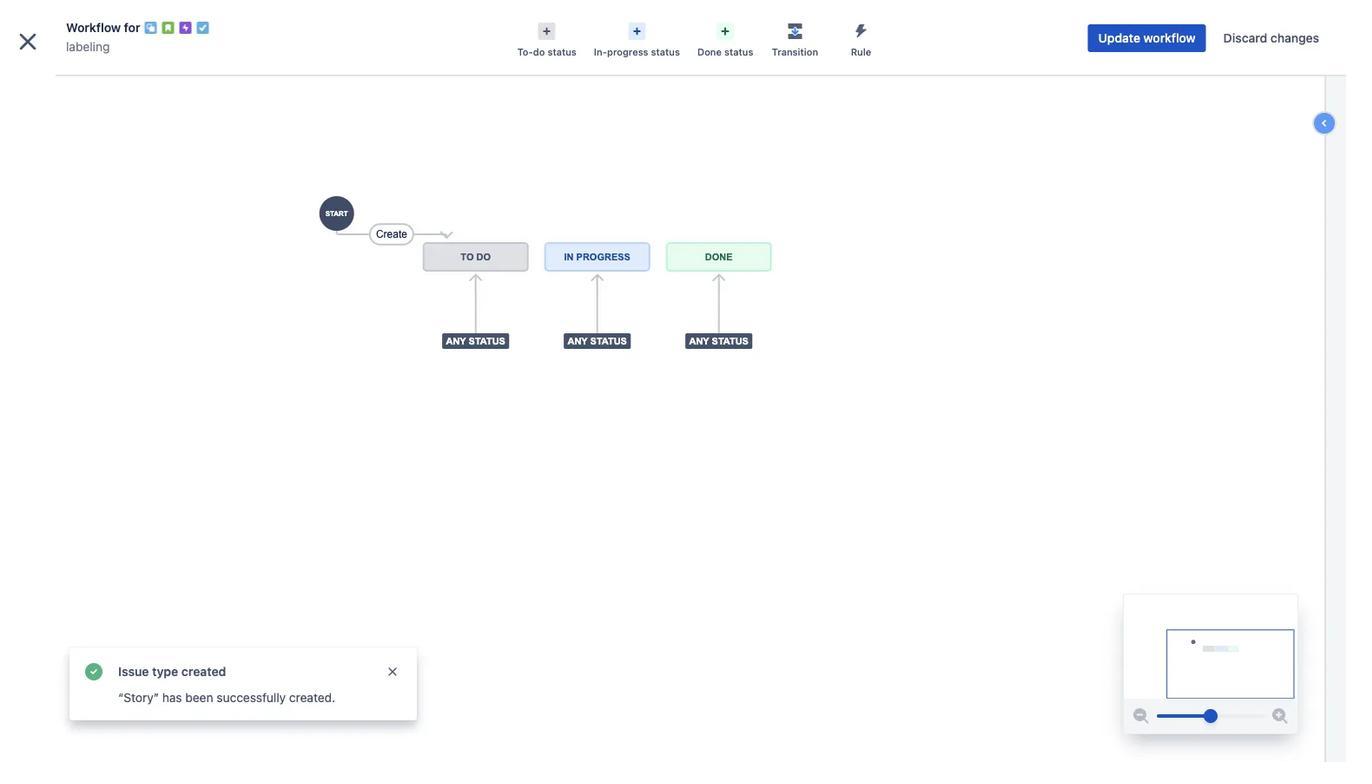 Task type: vqa. For each thing, say whether or not it's contained in the screenshot.
to
no



Task type: describe. For each thing, give the bounding box(es) containing it.
done
[[698, 46, 722, 58]]

do
[[533, 46, 545, 58]]

created.
[[289, 691, 336, 706]]

progress
[[607, 46, 649, 58]]

discard changes button
[[1214, 24, 1330, 52]]

learn
[[76, 726, 104, 738]]

a
[[67, 702, 72, 714]]

done status
[[698, 46, 754, 58]]

success image
[[83, 662, 104, 683]]

type
[[152, 665, 178, 679]]

rule button
[[828, 17, 894, 59]]

"story" has been successfully created.
[[118, 691, 336, 706]]

update workflow button
[[1088, 24, 1207, 52]]

in
[[55, 702, 64, 714]]

issue
[[118, 665, 149, 679]]

transition
[[772, 46, 819, 58]]

managed
[[105, 702, 150, 714]]

discard
[[1224, 31, 1268, 45]]

changes
[[1271, 31, 1320, 45]]

workflow
[[1144, 31, 1196, 45]]

dialog containing workflow for
[[0, 0, 1348, 763]]

you're
[[21, 702, 52, 714]]

to-
[[518, 46, 533, 58]]

in-progress status
[[594, 46, 680, 58]]

in-
[[594, 46, 607, 58]]

status for in-progress status
[[651, 46, 680, 58]]

zoom in image
[[1270, 706, 1291, 727]]

labeling
[[66, 40, 110, 54]]

update
[[1099, 31, 1141, 45]]



Task type: locate. For each thing, give the bounding box(es) containing it.
2 status from the left
[[651, 46, 680, 58]]

rule
[[851, 46, 872, 58]]

to-do status button
[[509, 17, 585, 59]]

2 horizontal spatial status
[[725, 46, 754, 58]]

for
[[124, 20, 140, 35]]

workflow for
[[66, 20, 140, 35]]

status right done
[[725, 46, 754, 58]]

close workflow editor image
[[14, 28, 42, 56]]

status right the do
[[548, 46, 577, 58]]

Search field
[[1017, 10, 1191, 38]]

primary element
[[10, 0, 1017, 48]]

dialog
[[0, 0, 1348, 763]]

1 status from the left
[[548, 46, 577, 58]]

successfully
[[217, 691, 286, 706]]

learn more
[[76, 726, 133, 738]]

created
[[181, 665, 226, 679]]

3 status from the left
[[725, 46, 754, 58]]

create
[[643, 17, 682, 31]]

to-do status
[[518, 46, 577, 58]]

1 horizontal spatial status
[[651, 46, 680, 58]]

zoom out image
[[1131, 706, 1152, 727]]

transition button
[[762, 17, 828, 59]]

create banner
[[0, 0, 1348, 49]]

more
[[107, 726, 133, 738]]

has
[[162, 691, 182, 706]]

workflow
[[66, 20, 121, 35]]

you're in the workflow viewfinder, use the arrow keys to move it element
[[1124, 595, 1298, 699]]

status
[[548, 46, 577, 58], [651, 46, 680, 58], [725, 46, 754, 58]]

create button
[[633, 10, 692, 38]]

you're in a team-managed project
[[21, 702, 188, 714]]

project
[[153, 702, 188, 714]]

in-progress status button
[[585, 17, 689, 59]]

0 horizontal spatial status
[[548, 46, 577, 58]]

update workflow
[[1099, 31, 1196, 45]]

team-
[[75, 702, 105, 714]]

status down create button
[[651, 46, 680, 58]]

"story"
[[118, 691, 159, 706]]

discard changes
[[1224, 31, 1320, 45]]

been
[[185, 691, 213, 706]]

status for to-do status
[[548, 46, 577, 58]]

status inside popup button
[[548, 46, 577, 58]]

Zoom level range field
[[1157, 699, 1265, 734]]

labeling link
[[66, 36, 110, 57]]

jira software image
[[45, 13, 162, 34], [45, 13, 162, 34]]

group
[[7, 318, 202, 447], [7, 318, 202, 400], [7, 400, 202, 447]]

issue type created
[[118, 665, 226, 679]]

done status button
[[689, 17, 762, 59]]

learn more button
[[76, 725, 133, 739]]

dismiss image
[[386, 666, 400, 679]]



